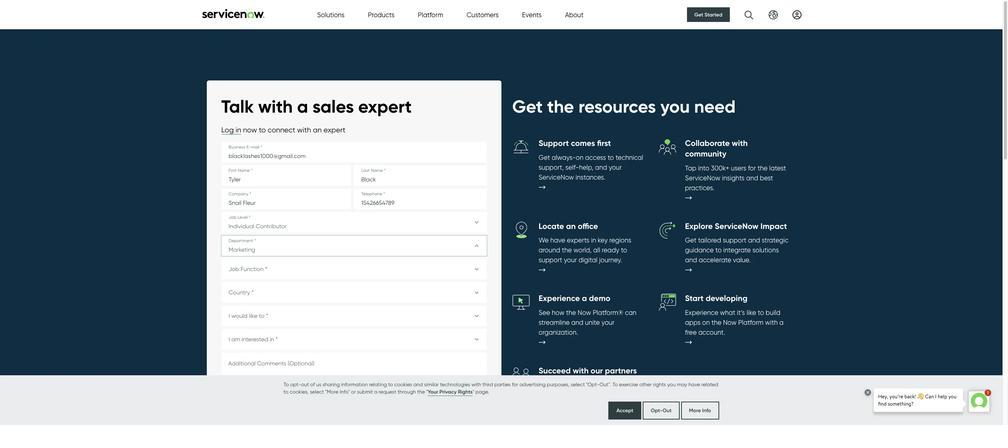 Task type: locate. For each thing, give the bounding box(es) containing it.
0 vertical spatial have
[[550, 237, 565, 244]]

1 vertical spatial have
[[688, 382, 700, 387]]

on inside experience what it's like to build apps on the now platform with a free account.
[[702, 319, 710, 326]]

1 vertical spatial experience
[[685, 309, 718, 317]]

results.
[[555, 401, 575, 409]]

with right connect
[[297, 126, 311, 134]]

with up page.
[[471, 382, 481, 387]]

0 horizontal spatial experience
[[539, 294, 580, 303]]

have up the around
[[550, 237, 565, 244]]

of inside the whatever your business challenge, our ecosystem of partners will help drive results.
[[584, 391, 590, 399]]

have inside to opt-out of us sharing information relating to cookies and similar technologies with third parties for advertising purposes, select "opt-out".  to exercise other rights you may have related to cookies, select "more info" or submit a request through the "
[[688, 382, 700, 387]]

first
[[597, 138, 611, 148]]

a left demo at the right bottom of the page
[[582, 294, 587, 303]]

your down technical
[[609, 164, 622, 171]]

tap
[[685, 164, 696, 172]]

" down similar
[[426, 389, 428, 395]]

the
[[547, 96, 574, 117], [758, 164, 768, 172], [562, 246, 572, 254], [566, 309, 576, 317], [711, 319, 721, 326], [417, 389, 425, 395]]

select left "opt- on the right bottom
[[571, 382, 585, 387]]

0 horizontal spatial in
[[236, 126, 241, 134]]

select down us
[[310, 389, 324, 395]]

have right may
[[688, 382, 700, 387]]

an right create
[[248, 399, 254, 405]]

1 vertical spatial you
[[667, 382, 676, 387]]

servicenow up get tailored support and strategic guidance to integrate solutions and accelerate value.
[[715, 221, 758, 231]]

and inside see how the now platform® can streamline and unite your organization.
[[571, 319, 583, 326]]

1 vertical spatial now
[[723, 319, 737, 326]]

relating
[[369, 382, 387, 387]]

1 vertical spatial our
[[539, 391, 548, 399]]

0 vertical spatial now
[[578, 309, 591, 317]]

0 horizontal spatial expert
[[324, 126, 345, 134]]

for right users
[[748, 164, 756, 172]]

your down "platform®" at the bottom of page
[[601, 319, 614, 326]]

2 " from the left
[[473, 389, 474, 395]]

your down the world,
[[564, 256, 577, 264]]

0 horizontal spatial for
[[276, 399, 282, 405]]

best
[[760, 174, 773, 182]]

get tailored support and strategic guidance to integrate solutions and accelerate value.
[[685, 237, 788, 264]]

need
[[694, 96, 736, 117]]

1 vertical spatial in
[[591, 237, 596, 244]]

1 vertical spatial an
[[566, 221, 576, 231]]

with down build
[[765, 319, 778, 326]]

out".
[[599, 382, 611, 387]]

other down info"
[[339, 399, 351, 405]]

2 vertical spatial an
[[248, 399, 254, 405]]

0 horizontal spatial now
[[578, 309, 591, 317]]

0 horizontal spatial of
[[310, 382, 315, 387]]

experience for experience what it's like to build apps on the now platform with a free account.
[[685, 309, 718, 317]]

ecosystem
[[550, 391, 582, 399]]

1 horizontal spatial experience
[[685, 309, 718, 317]]

or
[[351, 389, 356, 395]]

an
[[313, 126, 322, 134], [566, 221, 576, 231], [248, 399, 254, 405]]

events
[[522, 11, 542, 18]]

2 horizontal spatial for
[[748, 164, 756, 172]]

in right log
[[236, 126, 241, 134]]

out
[[301, 382, 309, 387]]

0 horizontal spatial our
[[539, 391, 548, 399]]

how
[[552, 309, 564, 317]]

partners inside the whatever your business challenge, our ecosystem of partners will help drive results.
[[591, 391, 617, 399]]

for left instant
[[276, 399, 282, 405]]

of left us
[[310, 382, 315, 387]]

0 vertical spatial partners
[[605, 366, 637, 376]]

experience up apps
[[685, 309, 718, 317]]

accept
[[616, 407, 633, 414]]

page.
[[475, 389, 489, 395]]

1 vertical spatial resources
[[374, 399, 396, 405]]

" inside your privacy rights " page.
[[473, 389, 474, 395]]

to inside get tailored support and strategic guidance to integrate solutions and accelerate value.
[[715, 246, 722, 254]]

to right out".
[[612, 382, 618, 387]]

1 vertical spatial of
[[584, 391, 590, 399]]

0 vertical spatial expert
[[358, 96, 412, 117]]

experience inside experience what it's like to build apps on the now platform with a free account.
[[685, 309, 718, 317]]

the inside see how the now platform® can streamline and unite your organization.
[[566, 309, 576, 317]]

your up ecosystem
[[570, 381, 583, 389]]

platform
[[418, 11, 443, 18], [738, 319, 763, 326]]

0 horizontal spatial "
[[426, 389, 428, 395]]

with inside to opt-out of us sharing information relating to cookies and similar technologies with third parties for advertising purposes, select "opt-out".  to exercise other rights you may have related to cookies, select "more info" or submit a request through the "
[[471, 382, 481, 387]]

1 vertical spatial partners
[[591, 391, 617, 399]]

0 vertical spatial resources
[[578, 96, 656, 117]]

in left the key
[[591, 237, 596, 244]]

1 horizontal spatial expert
[[358, 96, 412, 117]]

resources
[[578, 96, 656, 117], [374, 399, 396, 405]]

platform®
[[593, 309, 623, 317]]

whatever
[[539, 381, 568, 389]]

to right access
[[608, 154, 614, 161]]

support down the around
[[539, 256, 562, 264]]

" left page.
[[473, 389, 474, 395]]

cookies,
[[290, 389, 309, 395]]

1 horizontal spatial support
[[723, 237, 746, 244]]

to left "opt-"
[[283, 382, 289, 387]]

community
[[685, 149, 726, 159]]

request
[[379, 389, 396, 395]]

experts
[[567, 237, 589, 244]]

0 vertical spatial support
[[723, 237, 746, 244]]

explore
[[685, 221, 713, 231]]

an up experts
[[566, 221, 576, 231]]

users
[[731, 164, 746, 172]]

0 horizontal spatial support
[[539, 256, 562, 264]]

0 horizontal spatial platform
[[418, 11, 443, 18]]

office
[[578, 221, 598, 231]]

0 vertical spatial for
[[748, 164, 756, 172]]

0 horizontal spatial on
[[576, 154, 583, 161]]

tailored
[[698, 237, 721, 244]]

succeed
[[539, 366, 571, 376]]

info"
[[340, 389, 350, 395]]

1 horizontal spatial for
[[512, 382, 518, 387]]

create
[[230, 399, 246, 405]]

the inside tap into 300k+ users for the latest servicenow insights and best practices.
[[758, 164, 768, 172]]

started
[[705, 11, 722, 18]]

an for locate an office
[[566, 221, 576, 231]]

0 vertical spatial of
[[310, 382, 315, 387]]

go to servicenow account image
[[792, 10, 801, 19]]

log in link
[[221, 126, 241, 135]]

1 horizontal spatial now
[[723, 319, 737, 326]]

streamline
[[539, 319, 570, 326]]

Last Name text field
[[354, 166, 487, 186]]

for
[[748, 164, 756, 172], [512, 382, 518, 387], [276, 399, 282, 405]]

integrate
[[723, 246, 751, 254]]

on up account.
[[702, 319, 710, 326]]

1 horizontal spatial "
[[473, 389, 474, 395]]

1 horizontal spatial platform
[[738, 319, 763, 326]]

with up users
[[732, 138, 748, 148]]

have inside we have experts in key regions around the world, all ready to support your digital journey.
[[550, 237, 565, 244]]

of inside to opt-out of us sharing information relating to cookies and similar technologies with third parties for advertising purposes, select "opt-out".  to exercise other rights you may have related to cookies, select "more info" or submit a request through the "
[[310, 382, 315, 387]]

get inside get always-on access to technical support, self-help, and your servicenow instances.
[[539, 154, 550, 161]]

to up request
[[388, 382, 393, 387]]

in
[[236, 126, 241, 134], [591, 237, 596, 244]]

have
[[550, 237, 565, 244], [688, 382, 700, 387]]

0 vertical spatial an
[[313, 126, 322, 134]]

"
[[426, 389, 428, 395], [473, 389, 474, 395]]

1 vertical spatial other
[[339, 399, 351, 405]]

0 vertical spatial select
[[571, 382, 585, 387]]

get for get started
[[694, 11, 703, 18]]

and left 'best'
[[746, 174, 758, 182]]

1 vertical spatial support
[[539, 256, 562, 264]]

through
[[398, 389, 416, 395]]

your privacy rights " page.
[[428, 389, 489, 395]]

0 vertical spatial experience
[[539, 294, 580, 303]]

regions
[[609, 237, 631, 244]]

1 horizontal spatial to
[[612, 382, 618, 387]]

and left similar
[[413, 382, 423, 387]]

0 horizontal spatial an
[[248, 399, 254, 405]]

Business E-mail text field
[[221, 142, 487, 163]]

practices.
[[685, 184, 714, 192]]

support inside we have experts in key regions around the world, all ready to support your digital journey.
[[539, 256, 562, 264]]

free
[[685, 329, 697, 336]]

drive
[[539, 401, 553, 409]]

to up accelerate
[[715, 246, 722, 254]]

partners
[[605, 366, 637, 376], [591, 391, 617, 399]]

our up business
[[591, 366, 603, 376]]

1 horizontal spatial have
[[688, 382, 700, 387]]

None text field
[[221, 353, 487, 389]]

1 horizontal spatial resources
[[578, 96, 656, 117]]

to
[[259, 126, 266, 134], [608, 154, 614, 161], [621, 246, 627, 254], [715, 246, 722, 254], [758, 309, 764, 317], [388, 382, 393, 387], [283, 389, 288, 395]]

get started
[[694, 11, 722, 18]]

our up drive
[[539, 391, 548, 399]]

our
[[591, 366, 603, 376], [539, 391, 548, 399]]

0 horizontal spatial to
[[283, 382, 289, 387]]

we have experts in key regions around the world, all ready to support your digital journey.
[[539, 237, 631, 264]]

1 horizontal spatial in
[[591, 237, 596, 244]]

to right now
[[259, 126, 266, 134]]

1 horizontal spatial our
[[591, 366, 603, 376]]

platform inside experience what it's like to build apps on the now platform with a free account.
[[738, 319, 763, 326]]

tap into 300k+ users for the latest servicenow insights and best practices.
[[685, 164, 786, 192]]

may
[[677, 382, 687, 387]]

rights
[[653, 382, 666, 387]]

1 horizontal spatial other
[[639, 382, 652, 387]]

self-
[[565, 164, 579, 171]]

1 vertical spatial platform
[[738, 319, 763, 326]]

now up unite
[[578, 309, 591, 317]]

and inside to opt-out of us sharing information relating to cookies and similar technologies with third parties for advertising purposes, select "opt-out".  to exercise other rights you may have related to cookies, select "more info" or submit a request through the "
[[413, 382, 423, 387]]

1 horizontal spatial of
[[584, 391, 590, 399]]

privacy
[[439, 389, 457, 395]]

0 vertical spatial other
[[639, 382, 652, 387]]

0 horizontal spatial have
[[550, 237, 565, 244]]

0 horizontal spatial other
[[339, 399, 351, 405]]

0 vertical spatial platform
[[418, 11, 443, 18]]

1 vertical spatial expert
[[324, 126, 345, 134]]

exercise
[[619, 382, 638, 387]]

it's
[[737, 309, 745, 317]]

servicenow down into
[[685, 174, 720, 182]]

and inside get always-on access to technical support, self-help, and your servicenow instances.
[[595, 164, 607, 171]]

with up connect
[[258, 96, 293, 117]]

partners up challenge,
[[605, 366, 637, 376]]

you inside to opt-out of us sharing information relating to cookies and similar technologies with third parties for advertising purposes, select "opt-out".  to exercise other rights you may have related to cookies, select "more info" or submit a request through the "
[[667, 382, 676, 387]]

experience up how
[[539, 294, 580, 303]]

whatever your business challenge, our ecosystem of partners will help drive results.
[[539, 381, 642, 409]]

1 horizontal spatial select
[[571, 382, 585, 387]]

a inside experience what it's like to build apps on the now platform with a free account.
[[779, 319, 784, 326]]

see
[[539, 309, 550, 317]]

of down "opt- on the right bottom
[[584, 391, 590, 399]]

for right parties
[[512, 382, 518, 387]]

now inside see how the now platform® can streamline and unite your organization.
[[578, 309, 591, 317]]

will
[[618, 391, 627, 399]]

and left unite
[[571, 319, 583, 326]]

servicenow down support, on the top of the page
[[539, 173, 574, 181]]

on
[[576, 154, 583, 161], [702, 319, 710, 326]]

a
[[297, 96, 308, 117], [582, 294, 587, 303], [779, 319, 784, 326], [374, 389, 377, 395]]

support up integrate
[[723, 237, 746, 244]]

your inside see how the now platform® can streamline and unite your organization.
[[601, 319, 614, 326]]

other
[[639, 382, 652, 387], [339, 399, 351, 405]]

0 vertical spatial on
[[576, 154, 583, 161]]

and down access
[[595, 164, 607, 171]]

1 vertical spatial for
[[512, 382, 518, 387]]

into
[[698, 164, 709, 172]]

1 vertical spatial on
[[702, 319, 710, 326]]

for inside to opt-out of us sharing information relating to cookies and similar technologies with third parties for advertising purposes, select "opt-out".  to exercise other rights you may have related to cookies, select "more info" or submit a request through the "
[[512, 382, 518, 387]]

a down relating
[[374, 389, 377, 395]]

1 horizontal spatial on
[[702, 319, 710, 326]]

now down what
[[723, 319, 737, 326]]

experience a demo
[[539, 294, 610, 303]]

1 horizontal spatial an
[[313, 126, 322, 134]]

accelerate
[[699, 256, 731, 264]]

with inside 'collaborate with community'
[[732, 138, 748, 148]]

partners down out".
[[591, 391, 617, 399]]

to down regions
[[621, 246, 627, 254]]

other left the "rights"
[[639, 382, 652, 387]]

on inside get always-on access to technical support, self-help, and your servicenow instances.
[[576, 154, 583, 161]]

"more
[[325, 389, 338, 395]]

a down build
[[779, 319, 784, 326]]

on up help,
[[576, 154, 583, 161]]

and
[[595, 164, 607, 171], [746, 174, 758, 182], [748, 237, 760, 244], [685, 256, 697, 264], [571, 319, 583, 326], [413, 382, 423, 387], [328, 399, 337, 405]]

your inside get always-on access to technical support, self-help, and your servicenow instances.
[[609, 164, 622, 171]]

get the resources you need
[[512, 96, 736, 117]]

locate
[[539, 221, 564, 231]]

to right like
[[758, 309, 764, 317]]

now
[[578, 309, 591, 317], [723, 319, 737, 326]]

get inside get tailored support and strategic guidance to integrate solutions and accelerate value.
[[685, 237, 696, 244]]

0 horizontal spatial select
[[310, 389, 324, 395]]

an down talk with a sales expert on the left top
[[313, 126, 322, 134]]

opt-
[[290, 382, 301, 387]]

latest
[[769, 164, 786, 172]]

2 horizontal spatial an
[[566, 221, 576, 231]]

experience for experience a demo
[[539, 294, 580, 303]]

demo
[[589, 294, 610, 303]]

2 vertical spatial for
[[276, 399, 282, 405]]

1 " from the left
[[426, 389, 428, 395]]

select
[[571, 382, 585, 387], [310, 389, 324, 395]]

always-
[[552, 154, 576, 161]]



Task type: vqa. For each thing, say whether or not it's contained in the screenshot.


Task type: describe. For each thing, give the bounding box(es) containing it.
account
[[255, 399, 275, 405]]

First Name text field
[[221, 166, 351, 186]]

submit
[[357, 389, 373, 395]]

related
[[701, 382, 718, 387]]

explore servicenow impact
[[685, 221, 787, 231]]

in inside we have experts in key regions around the world, all ready to support your digital journey.
[[591, 237, 596, 244]]

sales
[[313, 96, 354, 117]]

similar
[[424, 382, 439, 387]]

strategic
[[762, 237, 788, 244]]

to opt-out of us sharing information relating to cookies and similar technologies with third parties for advertising purposes, select "opt-out".  to exercise other rights you may have related to cookies, select "more info" or submit a request through the "
[[283, 382, 718, 395]]

unite
[[585, 319, 600, 326]]

insights
[[722, 174, 744, 182]]

more info
[[689, 407, 711, 414]]

2 to from the left
[[612, 382, 618, 387]]

servicenow image
[[201, 9, 265, 18]]

advertising
[[519, 382, 546, 387]]

around
[[539, 246, 560, 254]]

instant
[[283, 399, 299, 405]]

to inside get always-on access to technical support, self-help, and your servicenow instances.
[[608, 154, 614, 161]]

account.
[[698, 329, 725, 336]]

all
[[593, 246, 600, 254]]

about
[[565, 11, 583, 18]]

parties
[[494, 382, 511, 387]]

get started link
[[687, 7, 730, 22]]

key
[[598, 237, 608, 244]]

support comes first
[[539, 138, 611, 148]]

build
[[766, 309, 780, 317]]

technical
[[616, 154, 643, 161]]

now inside experience what it's like to build apps on the now platform with a free account.
[[723, 319, 737, 326]]

about button
[[565, 10, 583, 20]]

succeed with our partners
[[539, 366, 637, 376]]

servicenow inside tap into 300k+ users for the latest servicenow insights and best practices.
[[685, 174, 720, 182]]

your privacy rights link
[[428, 388, 473, 396]]

opt-out button
[[643, 402, 680, 420]]

a inside to opt-out of us sharing information relating to cookies and similar technologies with third parties for advertising purposes, select "opt-out".  to exercise other rights you may have related to cookies, select "more info" or submit a request through the "
[[374, 389, 377, 395]]

" inside to opt-out of us sharing information relating to cookies and similar technologies with third parties for advertising purposes, select "opt-out".  to exercise other rights you may have related to cookies, select "more info" or submit a request through the "
[[426, 389, 428, 395]]

log
[[221, 126, 234, 134]]

business
[[584, 381, 610, 389]]

servicenow inside get always-on access to technical support, self-help, and your servicenow instances.
[[539, 173, 574, 181]]

accept button
[[608, 402, 641, 420]]

for inside tap into 300k+ users for the latest servicenow insights and best practices.
[[748, 164, 756, 172]]

an for create an account for instant downloads and other premium resources
[[248, 399, 254, 405]]

out
[[663, 407, 672, 414]]

what
[[720, 309, 735, 317]]

to up instant
[[283, 389, 288, 395]]

value.
[[733, 256, 751, 264]]

organization.
[[539, 329, 578, 336]]

see how the now platform® can streamline and unite your organization.
[[539, 309, 636, 336]]

the inside experience what it's like to build apps on the now platform with a free account.
[[711, 319, 721, 326]]

guidance
[[685, 246, 714, 254]]

rights
[[458, 389, 473, 395]]

connect
[[268, 126, 295, 134]]

technologies
[[440, 382, 470, 387]]

1 vertical spatial select
[[310, 389, 324, 395]]

and down "more
[[328, 399, 337, 405]]

opt-
[[651, 407, 663, 414]]

get for get always-on access to technical support, self-help, and your servicenow instances.
[[539, 154, 550, 161]]

1 to from the left
[[283, 382, 289, 387]]

and down the guidance
[[685, 256, 697, 264]]

0 horizontal spatial resources
[[374, 399, 396, 405]]

developing
[[706, 294, 747, 303]]

customers button
[[467, 10, 499, 20]]

start
[[685, 294, 704, 303]]

your inside we have experts in key regions around the world, all ready to support your digital journey.
[[564, 256, 577, 264]]

start developing
[[685, 294, 747, 303]]

other inside to opt-out of us sharing information relating to cookies and similar technologies with third parties for advertising purposes, select "opt-out".  to exercise other rights you may have related to cookies, select "more info" or submit a request through the "
[[639, 382, 652, 387]]

and up solutions
[[748, 237, 760, 244]]

now
[[243, 126, 257, 134]]

solutions
[[317, 11, 345, 18]]

digital
[[578, 256, 597, 264]]

collaborate
[[685, 138, 730, 148]]

solutions
[[752, 246, 779, 254]]

Telephone telephone field
[[354, 189, 487, 210]]

your inside the whatever your business challenge, our ecosystem of partners will help drive results.
[[570, 381, 583, 389]]

create an account for instant downloads and other premium resources
[[230, 399, 396, 405]]

impact
[[760, 221, 787, 231]]

our inside the whatever your business challenge, our ecosystem of partners will help drive results.
[[539, 391, 548, 399]]

get for get the resources you need
[[512, 96, 543, 117]]

Company text field
[[221, 189, 351, 210]]

get always-on access to technical support, self-help, and your servicenow instances.
[[539, 154, 643, 181]]

support inside get tailored support and strategic guidance to integrate solutions and accelerate value.
[[723, 237, 746, 244]]

access
[[585, 154, 606, 161]]

ready
[[602, 246, 619, 254]]

to inside we have experts in key regions around the world, all ready to support your digital journey.
[[621, 246, 627, 254]]

0 vertical spatial you
[[660, 96, 690, 117]]

your
[[428, 389, 438, 395]]

apps
[[685, 319, 700, 326]]

more
[[689, 407, 701, 414]]

purposes,
[[547, 382, 570, 387]]

support
[[539, 138, 569, 148]]

help
[[629, 391, 642, 399]]

with up "opt- on the right bottom
[[573, 366, 589, 376]]

support,
[[539, 164, 564, 171]]

info
[[702, 407, 711, 414]]

platform button
[[418, 10, 443, 20]]

the inside to opt-out of us sharing information relating to cookies and similar technologies with third parties for advertising purposes, select "opt-out".  to exercise other rights you may have related to cookies, select "more info" or submit a request through the "
[[417, 389, 425, 395]]

challenge,
[[611, 381, 642, 389]]

get for get tailored support and strategic guidance to integrate solutions and accelerate value.
[[685, 237, 696, 244]]

experience what it's like to build apps on the now platform with a free account.
[[685, 309, 784, 336]]

events button
[[522, 10, 542, 20]]

with inside experience what it's like to build apps on the now platform with a free account.
[[765, 319, 778, 326]]

talk
[[221, 96, 254, 117]]

"opt-
[[586, 382, 599, 387]]

a up log in now to connect with an expert
[[297, 96, 308, 117]]

0 vertical spatial our
[[591, 366, 603, 376]]

premium
[[352, 399, 373, 405]]

0 vertical spatial in
[[236, 126, 241, 134]]

information
[[341, 382, 368, 387]]

locate an office
[[539, 221, 598, 231]]

to inside experience what it's like to build apps on the now platform with a free account.
[[758, 309, 764, 317]]

products button
[[368, 10, 394, 20]]

opt-out
[[651, 407, 672, 414]]

the inside we have experts in key regions around the world, all ready to support your digital journey.
[[562, 246, 572, 254]]

and inside tap into 300k+ users for the latest servicenow insights and best practices.
[[746, 174, 758, 182]]



